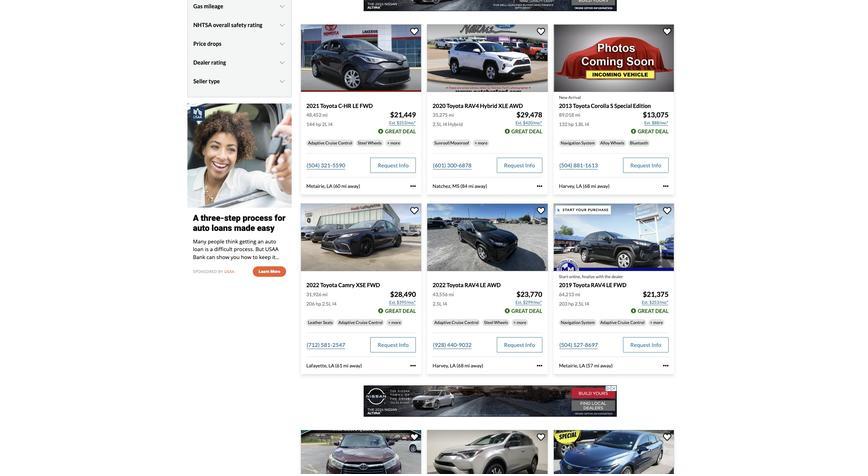 Task type: vqa. For each thing, say whether or not it's contained in the screenshot.
top review
no



Task type: locate. For each thing, give the bounding box(es) containing it.
0 horizontal spatial (68
[[457, 363, 464, 369]]

2.5l inside 35,275 mi 2.5l i4 hybrid
[[433, 122, 442, 127]]

request for $23,770
[[504, 342, 524, 348]]

leather seats
[[308, 320, 333, 325]]

navigation system down the 1.8l
[[561, 141, 595, 146]]

i4 inside 31,926 mi 206 hp 2.5l i4
[[332, 301, 337, 307]]

1 horizontal spatial (68
[[583, 183, 590, 189]]

2022 up 43,556
[[433, 282, 446, 289]]

harvey, down (928)
[[433, 363, 449, 369]]

great for $13,075
[[638, 128, 655, 135]]

harvey, la (68 mi away) down the (504) 881-1613 button
[[559, 183, 610, 189]]

i4 for $21,449
[[328, 122, 333, 127]]

1 vertical spatial est. $253/mo.* button
[[642, 299, 669, 306]]

mi right 64,213
[[575, 292, 580, 298]]

great down "est. $395/mo.*" button
[[385, 308, 402, 314]]

1 horizontal spatial steel wheels
[[484, 320, 508, 325]]

deal down $420/mo.*
[[529, 128, 542, 135]]

ellipsis h image
[[663, 184, 669, 189], [411, 363, 416, 369], [537, 363, 542, 369], [663, 363, 669, 369]]

la for $23,770
[[450, 363, 456, 369]]

1 horizontal spatial steel
[[484, 320, 493, 325]]

1 horizontal spatial wheels
[[494, 320, 508, 325]]

navigation system for $21,375
[[561, 320, 595, 325]]

control
[[338, 141, 352, 146], [369, 320, 383, 325], [465, 320, 479, 325], [631, 320, 645, 325]]

i4 for $13,075
[[585, 122, 589, 127]]

1613
[[585, 162, 598, 169]]

hp inside 48,452 mi 144 hp 2l i4
[[316, 122, 321, 127]]

$21,449 est. $253/mo.*
[[389, 111, 416, 126]]

206
[[306, 301, 315, 307]]

0 vertical spatial chevron down image
[[279, 3, 286, 9]]

2022 up 31,926
[[306, 282, 319, 289]]

more down "est. $395/mo.*" button
[[391, 320, 401, 325]]

2 navigation from the top
[[561, 320, 581, 325]]

hp inside 64,213 mi 203 hp 2.5l i4
[[569, 301, 574, 307]]

mi right 43,556
[[449, 292, 454, 298]]

0 vertical spatial harvey, la (68 mi away)
[[559, 183, 610, 189]]

metairie, left (60 at the left top of the page
[[306, 183, 326, 189]]

2.5l
[[433, 122, 442, 127], [322, 301, 331, 307], [433, 301, 442, 307], [575, 301, 584, 307]]

(928) 440-9032 button
[[433, 338, 472, 353]]

midnight black metallic 2019 toyota rav4 le fwd suv / crossover front-wheel drive 8-speed automatic image
[[554, 204, 674, 272]]

1 horizontal spatial metairie,
[[559, 363, 579, 369]]

hybrid
[[480, 103, 497, 109], [448, 122, 463, 127]]

super white 2020 toyota rav4 hybrid xle awd suv / crossover all-wheel drive continuously variable transmission image
[[427, 24, 548, 92]]

$23,770 est. $299/mo.*
[[516, 290, 542, 305]]

more down $21,375 est. $253/mo.*
[[653, 320, 663, 325]]

system up "8697"
[[582, 320, 595, 325]]

chevron down image
[[279, 41, 286, 46], [279, 78, 286, 84]]

fwd down dealer
[[614, 282, 627, 289]]

request info for $28,490
[[378, 342, 409, 348]]

request for $28,490
[[378, 342, 398, 348]]

est. down $23,770
[[516, 300, 522, 305]]

la for $28,490
[[329, 363, 334, 369]]

great deal for $23,770
[[512, 308, 542, 314]]

(601)
[[433, 162, 446, 169]]

system left alloy
[[582, 141, 595, 146]]

1 ellipsis h image from the left
[[411, 184, 416, 189]]

0 vertical spatial system
[[582, 141, 595, 146]]

system
[[582, 141, 595, 146], [582, 320, 595, 325]]

1 horizontal spatial awd
[[509, 103, 523, 109]]

rating right dealer
[[211, 59, 226, 66]]

i4 inside 48,452 mi 144 hp 2l i4
[[328, 122, 333, 127]]

(712) 581-2547
[[307, 342, 345, 348]]

(504) for $21,375
[[559, 342, 573, 348]]

mi up the 1.8l
[[575, 112, 580, 118]]

la left (61
[[329, 363, 334, 369]]

0 vertical spatial steel wheels
[[358, 141, 382, 146]]

1 vertical spatial chevron down image
[[279, 22, 286, 28]]

fwd inside start online, finalize with the dealer 2019 toyota rav4 le fwd
[[614, 282, 627, 289]]

2022 toyota rav4 le awd
[[433, 282, 501, 289]]

1 vertical spatial chevron down image
[[279, 78, 286, 84]]

chevron down image for type
[[279, 78, 286, 84]]

navigation down the 203 at the bottom
[[561, 320, 581, 325]]

1 navigation from the top
[[561, 141, 581, 146]]

(928) 440-9032
[[433, 342, 472, 348]]

great deal down est. $420/mo.* button
[[512, 128, 542, 135]]

great down $21,449 est. $253/mo.*
[[385, 128, 402, 135]]

start inside start online, finalize with the dealer 2019 toyota rav4 le fwd
[[559, 275, 568, 280]]

2020 toyota rav4 hybrid xle awd
[[433, 103, 523, 109]]

$21,375 est. $253/mo.*
[[642, 290, 669, 305]]

2 chevron down image from the top
[[279, 78, 286, 84]]

0 vertical spatial navigation system
[[561, 141, 595, 146]]

3 chevron down image from the top
[[279, 60, 286, 65]]

2.5l inside 64,213 mi 203 hp 2.5l i4
[[575, 301, 584, 307]]

(60
[[333, 183, 341, 189]]

$253/mo.* inside $21,449 est. $253/mo.*
[[397, 120, 416, 126]]

0 vertical spatial metairie,
[[306, 183, 326, 189]]

la for $21,449
[[327, 183, 333, 189]]

natchez, ms (84 mi away)
[[433, 183, 487, 189]]

+ for $21,449
[[387, 141, 390, 146]]

(504)
[[307, 162, 320, 169], [559, 162, 573, 169], [559, 342, 573, 348]]

lafayette, la (61 mi away)
[[306, 363, 362, 369]]

0 horizontal spatial ellipsis h image
[[411, 184, 416, 189]]

$253/mo.* down $21,375
[[650, 300, 668, 305]]

est. $253/mo.* button down $21,375
[[642, 299, 669, 306]]

hybrid inside 35,275 mi 2.5l i4 hybrid
[[448, 122, 463, 127]]

away) right (60 at the left top of the page
[[348, 183, 360, 189]]

mi right (57
[[594, 363, 600, 369]]

est. inside $21,375 est. $253/mo.*
[[642, 300, 649, 305]]

la down (928) 440-9032 button
[[450, 363, 456, 369]]

0 horizontal spatial steel
[[358, 141, 367, 146]]

away) for $23,770
[[471, 363, 483, 369]]

0 vertical spatial steel
[[358, 141, 367, 146]]

2022
[[306, 282, 319, 289], [433, 282, 446, 289]]

est. inside $23,770 est. $299/mo.*
[[516, 300, 522, 305]]

0 horizontal spatial awd
[[487, 282, 501, 289]]

great for $28,490
[[385, 308, 402, 314]]

away) right (84
[[475, 183, 487, 189]]

mi down 9032
[[465, 363, 470, 369]]

hp left 2l
[[316, 122, 321, 127]]

0 horizontal spatial steel wheels
[[358, 141, 382, 146]]

away) down 1613
[[597, 183, 610, 189]]

$253/mo.* down the $21,449
[[397, 120, 416, 126]]

mi right (61
[[343, 363, 349, 369]]

arrival
[[568, 95, 581, 100]]

i4 inside 89,018 mi 132 hp 1.8l i4
[[585, 122, 589, 127]]

start
[[563, 208, 575, 212], [559, 275, 568, 280]]

(504) 527-8697
[[559, 342, 598, 348]]

est. down the $21,449
[[389, 120, 396, 126]]

est. for $23,770
[[516, 300, 522, 305]]

+ down "est. $395/mo.*" button
[[388, 320, 391, 325]]

0 horizontal spatial hybrid
[[448, 122, 463, 127]]

great down est. $420/mo.* button
[[512, 128, 528, 135]]

0 horizontal spatial wheels
[[368, 141, 382, 146]]

away) for $21,449
[[348, 183, 360, 189]]

1 horizontal spatial le
[[480, 282, 486, 289]]

great deal down $21,449 est. $253/mo.*
[[385, 128, 416, 135]]

hp for $13,075
[[569, 122, 574, 127]]

2.5l down the 35,275
[[433, 122, 442, 127]]

request info for $21,449
[[378, 162, 409, 169]]

est. inside "$29,478 est. $420/mo.*"
[[516, 120, 522, 126]]

adaptive
[[308, 141, 325, 146], [339, 320, 355, 325], [435, 320, 451, 325], [601, 320, 617, 325]]

1 vertical spatial advertisement region
[[187, 104, 292, 312]]

deal for $13,075
[[656, 128, 669, 135]]

+
[[387, 141, 390, 146], [475, 141, 477, 146], [388, 320, 391, 325], [514, 320, 516, 325], [650, 320, 653, 325]]

advertisement region
[[364, 0, 617, 11], [187, 104, 292, 312], [364, 386, 617, 417]]

steel wheels for $23,770
[[484, 320, 508, 325]]

hp right the 203 at the bottom
[[569, 301, 574, 307]]

great deal
[[385, 128, 416, 135], [512, 128, 542, 135], [638, 128, 669, 135], [385, 308, 416, 314], [512, 308, 542, 314], [638, 308, 669, 314]]

nhtsa overall safety rating button
[[193, 16, 286, 34]]

fwd
[[360, 103, 373, 109], [367, 282, 380, 289], [614, 282, 627, 289]]

581-
[[321, 342, 332, 348]]

est. $253/mo.* button for $21,449
[[389, 120, 416, 127]]

away) for $29,478
[[475, 183, 487, 189]]

0 vertical spatial est. $253/mo.* button
[[389, 120, 416, 127]]

great down est. $299/mo.* button on the right bottom of the page
[[512, 308, 528, 314]]

0 horizontal spatial $253/mo.*
[[397, 120, 416, 126]]

chevron down image inside nhtsa overall safety rating dropdown button
[[279, 22, 286, 28]]

la
[[327, 183, 333, 189], [576, 183, 582, 189], [329, 363, 334, 369], [450, 363, 456, 369], [579, 363, 585, 369]]

0 vertical spatial harvey,
[[559, 183, 575, 189]]

1 system from the top
[[582, 141, 595, 146]]

0 vertical spatial start
[[563, 208, 575, 212]]

safety
[[231, 21, 247, 28]]

navigation system up (504) 527-8697
[[561, 320, 595, 325]]

$253/mo.* for $21,375
[[650, 300, 668, 305]]

est. inside $21,449 est. $253/mo.*
[[389, 120, 396, 126]]

0 vertical spatial chevron down image
[[279, 41, 286, 46]]

2 chevron down image from the top
[[279, 22, 286, 28]]

(504) left '527-'
[[559, 342, 573, 348]]

0 vertical spatial hybrid
[[480, 103, 497, 109]]

est. inside $28,490 est. $395/mo.*
[[389, 300, 396, 305]]

metairie, for metairie, la (57 mi away)
[[559, 363, 579, 369]]

dealer
[[612, 275, 623, 280]]

deal down $21,375 est. $253/mo.*
[[656, 308, 669, 314]]

48,452 mi 144 hp 2l i4
[[306, 112, 333, 127]]

ellipsis h image
[[411, 184, 416, 189], [537, 184, 542, 189]]

more down est. $299/mo.* button on the right bottom of the page
[[517, 320, 527, 325]]

deal for $28,490
[[403, 308, 416, 314]]

great deal down $21,375 est. $253/mo.*
[[638, 308, 669, 314]]

0 horizontal spatial 2022
[[306, 282, 319, 289]]

est. inside $13,075 est. $88/mo.*
[[645, 120, 651, 126]]

1 vertical spatial navigation system
[[561, 320, 595, 325]]

1 2022 from the left
[[306, 282, 319, 289]]

navigation down 132
[[561, 141, 581, 146]]

i4 inside 35,275 mi 2.5l i4 hybrid
[[443, 122, 447, 127]]

hybrid up sunroof/moonroof
[[448, 122, 463, 127]]

est. down "$13,075" at top
[[645, 120, 651, 126]]

est. $253/mo.* button down the $21,449
[[389, 120, 416, 127]]

deal down $395/mo.*
[[403, 308, 416, 314]]

seller type
[[193, 78, 220, 84]]

(504) for $13,075
[[559, 162, 573, 169]]

toyota up 31,926 mi 206 hp 2.5l i4
[[320, 282, 337, 289]]

rating right safety
[[248, 21, 263, 28]]

chevron down image
[[279, 3, 286, 9], [279, 22, 286, 28], [279, 60, 286, 65]]

le
[[353, 103, 359, 109], [480, 282, 486, 289], [607, 282, 613, 289]]

6878
[[459, 162, 472, 169]]

2 ellipsis h image from the left
[[537, 184, 542, 189]]

2.5l right 206 on the bottom
[[322, 301, 331, 307]]

hp inside 31,926 mi 206 hp 2.5l i4
[[316, 301, 321, 307]]

1 vertical spatial harvey,
[[433, 363, 449, 369]]

$253/mo.* inside $21,375 est. $253/mo.*
[[650, 300, 668, 305]]

super white 2013 toyota corolla s special edition sedan front-wheel drive automatic image
[[554, 24, 674, 92]]

2 2022 from the left
[[433, 282, 446, 289]]

finalize
[[582, 275, 595, 280]]

1 horizontal spatial ellipsis h image
[[537, 184, 542, 189]]

le inside start online, finalize with the dealer 2019 toyota rav4 le fwd
[[607, 282, 613, 289]]

2022 for $28,490
[[306, 282, 319, 289]]

$13,075 est. $88/mo.*
[[643, 111, 669, 126]]

lafayette,
[[306, 363, 328, 369]]

+ down $21,375 est. $253/mo.*
[[650, 320, 653, 325]]

(504) 321-5590
[[307, 162, 345, 169]]

+ right sunroof/moonroof
[[475, 141, 477, 146]]

la left (60 at the left top of the page
[[327, 183, 333, 189]]

nhtsa overall safety rating
[[193, 21, 263, 28]]

0 vertical spatial navigation
[[561, 141, 581, 146]]

rav4 for $29,478
[[465, 103, 479, 109]]

mi up 2l
[[323, 112, 328, 118]]

(68 down 9032
[[457, 363, 464, 369]]

(57
[[586, 363, 593, 369]]

chevron down image inside the seller type dropdown button
[[279, 78, 286, 84]]

request info button for $28,490
[[371, 338, 416, 353]]

deal down $21,449 est. $253/mo.*
[[403, 128, 416, 135]]

toyota up 43,556
[[447, 282, 464, 289]]

1 vertical spatial metairie,
[[559, 363, 579, 369]]

+ more for $21,449
[[387, 141, 400, 146]]

chevron down image inside "dealer rating" dropdown button
[[279, 60, 286, 65]]

(504) left 881-
[[559, 162, 573, 169]]

0 horizontal spatial metairie,
[[306, 183, 326, 189]]

1 horizontal spatial $253/mo.*
[[650, 300, 668, 305]]

203
[[559, 301, 568, 307]]

harvey, down the (504) 881-1613 button
[[559, 183, 575, 189]]

1 horizontal spatial est. $253/mo.* button
[[642, 299, 669, 306]]

31,926 mi 206 hp 2.5l i4
[[306, 292, 337, 307]]

toyota up 35,275 mi 2.5l i4 hybrid
[[447, 103, 464, 109]]

away)
[[348, 183, 360, 189], [475, 183, 487, 189], [597, 183, 610, 189], [350, 363, 362, 369], [471, 363, 483, 369], [600, 363, 613, 369]]

89,018
[[559, 112, 574, 118]]

(68 down 1613
[[583, 183, 590, 189]]

2013
[[559, 103, 572, 109]]

1 horizontal spatial rating
[[248, 21, 263, 28]]

rav4
[[465, 103, 479, 109], [465, 282, 479, 289], [591, 282, 605, 289]]

system for $13,075
[[582, 141, 595, 146]]

1 chevron down image from the top
[[279, 3, 286, 9]]

0 horizontal spatial le
[[353, 103, 359, 109]]

alloy
[[601, 141, 610, 146]]

(601) 300-6878 button
[[433, 158, 472, 173]]

1 vertical spatial harvey, la (68 mi away)
[[433, 363, 483, 369]]

great deal down "est. $395/mo.*" button
[[385, 308, 416, 314]]

1 vertical spatial rating
[[211, 59, 226, 66]]

2 system from the top
[[582, 320, 595, 325]]

magnetic gray metallic 2021 toyota c-hr le fwd suv / crossover front-wheel drive continuously variable transmission image
[[301, 24, 422, 92]]

+ for $28,490
[[388, 320, 391, 325]]

deal
[[403, 128, 416, 135], [529, 128, 542, 135], [656, 128, 669, 135], [403, 308, 416, 314], [529, 308, 542, 314], [656, 308, 669, 314]]

hp right 206 on the bottom
[[316, 301, 321, 307]]

i4 down start online, finalize with the dealer 2019 toyota rav4 le fwd
[[585, 301, 589, 307]]

mi inside 89,018 mi 132 hp 1.8l i4
[[575, 112, 580, 118]]

toyota down arrival
[[573, 103, 590, 109]]

2022 toyota camry xse fwd
[[306, 282, 380, 289]]

i4 up seats at the left of page
[[332, 301, 337, 307]]

away) right (61
[[350, 363, 362, 369]]

mi right 31,926
[[323, 292, 328, 298]]

great down $21,375 est. $253/mo.*
[[638, 308, 655, 314]]

1 vertical spatial navigation
[[561, 320, 581, 325]]

metairie, la (57 mi away)
[[559, 363, 613, 369]]

deal for $29,478
[[529, 128, 542, 135]]

with
[[596, 275, 604, 280]]

request info for $23,770
[[504, 342, 535, 348]]

info for $28,490
[[399, 342, 409, 348]]

i4 inside 64,213 mi 203 hp 2.5l i4
[[585, 301, 589, 307]]

i4 down the 35,275
[[443, 122, 447, 127]]

chevron down image inside 'price drops' dropdown button
[[279, 41, 286, 46]]

price
[[193, 40, 206, 47]]

2 vertical spatial chevron down image
[[279, 60, 286, 65]]

nhtsa
[[193, 21, 212, 28]]

rav4 inside start online, finalize with the dealer 2019 toyota rav4 le fwd
[[591, 282, 605, 289]]

1 vertical spatial steel
[[484, 320, 493, 325]]

steel wheels for $21,449
[[358, 141, 382, 146]]

+ more down $21,375 est. $253/mo.*
[[650, 320, 663, 325]]

toyota down online,
[[573, 282, 590, 289]]

silver 2017 toyota rav4 le suv / crossover front-wheel drive 6-speed automatic image
[[427, 431, 548, 475]]

i4 right the 1.8l
[[585, 122, 589, 127]]

1 vertical spatial awd
[[487, 282, 501, 289]]

steel for $21,449
[[358, 141, 367, 146]]

info for $21,449
[[399, 162, 409, 169]]

0 horizontal spatial est. $253/mo.* button
[[389, 120, 416, 127]]

great deal for $13,075
[[638, 128, 669, 135]]

navigation
[[561, 141, 581, 146], [561, 320, 581, 325]]

great deal down est. $299/mo.* button on the right bottom of the page
[[512, 308, 542, 314]]

48,452
[[306, 112, 322, 118]]

i4 down 43,556
[[443, 301, 447, 307]]

hybrid left xle
[[480, 103, 497, 109]]

mouse pointer image
[[558, 209, 560, 212]]

2 horizontal spatial le
[[607, 282, 613, 289]]

more down $21,449 est. $253/mo.*
[[391, 141, 400, 146]]

deal down $88/mo.*
[[656, 128, 669, 135]]

la down the (504) 881-1613 button
[[576, 183, 582, 189]]

2.5l inside 31,926 mi 206 hp 2.5l i4
[[322, 301, 331, 307]]

1 chevron down image from the top
[[279, 41, 286, 46]]

great for $29,478
[[512, 128, 528, 135]]

harvey,
[[559, 183, 575, 189], [433, 363, 449, 369]]

1 vertical spatial start
[[559, 275, 568, 280]]

great deal for $21,449
[[385, 128, 416, 135]]

0 vertical spatial rating
[[248, 21, 263, 28]]

great for $21,375
[[638, 308, 655, 314]]

hp inside 89,018 mi 132 hp 1.8l i4
[[569, 122, 574, 127]]

start for start online, finalize with the dealer 2019 toyota rav4 le fwd
[[559, 275, 568, 280]]

start up 2019
[[559, 275, 568, 280]]

great deal down est. $88/mo.* button
[[638, 128, 669, 135]]

seller type button
[[193, 73, 286, 90]]

est. down $21,375
[[642, 300, 649, 305]]

away) right (57
[[600, 363, 613, 369]]

0 horizontal spatial harvey, la (68 mi away)
[[433, 363, 483, 369]]

mi inside 48,452 mi 144 hp 2l i4
[[323, 112, 328, 118]]

1 navigation system from the top
[[561, 141, 595, 146]]

0 vertical spatial awd
[[509, 103, 523, 109]]

2 vertical spatial advertisement region
[[364, 386, 617, 417]]

request info button for $21,449
[[371, 158, 416, 173]]

maroon 2015 toyota highlander le suv / crossover front-wheel drive automatic image
[[301, 431, 422, 475]]

2 navigation system from the top
[[561, 320, 595, 325]]

est. $253/mo.* button
[[389, 120, 416, 127], [642, 299, 669, 306]]

(712)
[[307, 342, 320, 348]]

away) for $28,490
[[350, 363, 362, 369]]

1 vertical spatial $253/mo.*
[[650, 300, 668, 305]]

est. down $29,478
[[516, 120, 522, 126]]

navigation system for $13,075
[[561, 141, 595, 146]]

1 vertical spatial system
[[582, 320, 595, 325]]

rav4 for $23,770
[[465, 282, 479, 289]]

chevron down image for gas mileage
[[279, 3, 286, 9]]

2.5l down 43,556
[[433, 301, 442, 307]]

more
[[391, 141, 400, 146], [478, 141, 488, 146], [391, 320, 401, 325], [517, 320, 527, 325], [653, 320, 663, 325]]

toyota for $29,478
[[447, 103, 464, 109]]

+ more down $21,449 est. $253/mo.*
[[387, 141, 400, 146]]

2.5l right the 203 at the bottom
[[575, 301, 584, 307]]

0 vertical spatial $253/mo.*
[[397, 120, 416, 126]]

chevron down image inside gas mileage dropdown button
[[279, 3, 286, 9]]

black 2022 toyota rav4 le awd suv / crossover all-wheel drive automatic image
[[427, 204, 548, 272]]

+ more down est. $299/mo.* button on the right bottom of the page
[[514, 320, 527, 325]]

chevron down image for dealer rating
[[279, 60, 286, 65]]

mi right the 35,275
[[449, 112, 454, 118]]

parisian night 2019 toyota avalon limited fwd sedan front-wheel drive null image
[[554, 431, 674, 475]]

1 vertical spatial steel wheels
[[484, 320, 508, 325]]

purchase
[[588, 208, 609, 212]]

i4 right 2l
[[328, 122, 333, 127]]

info for $29,478
[[525, 162, 535, 169]]

info
[[399, 162, 409, 169], [525, 162, 535, 169], [652, 162, 662, 169], [399, 342, 409, 348], [525, 342, 535, 348], [652, 342, 662, 348]]

great down est. $88/mo.* button
[[638, 128, 655, 135]]

1 horizontal spatial 2022
[[433, 282, 446, 289]]

(84
[[460, 183, 468, 189]]

1 horizontal spatial harvey,
[[559, 183, 575, 189]]

seats
[[323, 320, 333, 325]]

hp
[[316, 122, 321, 127], [569, 122, 574, 127], [316, 301, 321, 307], [569, 301, 574, 307]]

more for $21,449
[[391, 141, 400, 146]]

1 vertical spatial hybrid
[[448, 122, 463, 127]]



Task type: describe. For each thing, give the bounding box(es) containing it.
hp for $21,449
[[316, 122, 321, 127]]

$420/mo.*
[[523, 120, 542, 126]]

more right sunroof/moonroof
[[478, 141, 488, 146]]

overall
[[213, 21, 230, 28]]

natchez,
[[433, 183, 452, 189]]

ms
[[452, 183, 460, 189]]

wheels for $21,449
[[368, 141, 382, 146]]

start online, finalize with the dealer 2019 toyota rav4 le fwd
[[559, 275, 627, 289]]

navigation for $21,375
[[561, 320, 581, 325]]

mi inside 31,926 mi 206 hp 2.5l i4
[[323, 292, 328, 298]]

gas
[[193, 3, 203, 9]]

$23,770
[[517, 290, 542, 299]]

price drops button
[[193, 35, 286, 52]]

+ more for $28,490
[[388, 320, 401, 325]]

toyota inside new arrival 2013 toyota corolla s special edition
[[573, 103, 590, 109]]

2021 toyota c-hr le fwd
[[306, 103, 373, 109]]

i4 for $21,375
[[585, 301, 589, 307]]

+ more right sunroof/moonroof
[[475, 141, 488, 146]]

527-
[[574, 342, 585, 348]]

2l
[[322, 122, 327, 127]]

more for $28,490
[[391, 320, 401, 325]]

chevron down image for nhtsa overall safety rating
[[279, 22, 286, 28]]

edition
[[633, 103, 651, 109]]

(61
[[335, 363, 342, 369]]

43,556
[[433, 292, 448, 298]]

440-
[[447, 342, 459, 348]]

ellipsis h image for $29,478
[[537, 184, 542, 189]]

start for start your purchase
[[563, 208, 575, 212]]

est. for $21,449
[[389, 120, 396, 126]]

special
[[615, 103, 632, 109]]

$395/mo.*
[[397, 300, 416, 305]]

$21,375
[[643, 290, 669, 299]]

mi inside 64,213 mi 203 hp 2.5l i4
[[575, 292, 580, 298]]

2020
[[433, 103, 446, 109]]

43,556 mi 2.5l i4
[[433, 292, 454, 307]]

request info button for $23,770
[[497, 338, 542, 353]]

5590
[[332, 162, 345, 169]]

9032
[[459, 342, 472, 348]]

fwd right xse
[[367, 282, 380, 289]]

xse
[[356, 282, 366, 289]]

navigation for $13,075
[[561, 141, 581, 146]]

hp for $21,375
[[569, 301, 574, 307]]

35,275
[[433, 112, 448, 118]]

s
[[610, 103, 613, 109]]

i4 for $28,490
[[332, 301, 337, 307]]

metairie, la (60 mi away)
[[306, 183, 360, 189]]

mi inside 43,556 mi 2.5l i4
[[449, 292, 454, 298]]

info for $23,770
[[525, 342, 535, 348]]

est. $253/mo.* button for $21,375
[[642, 299, 669, 306]]

price drops
[[193, 40, 222, 47]]

wheels for $23,770
[[494, 320, 508, 325]]

35,275 mi 2.5l i4 hybrid
[[433, 112, 463, 127]]

(504) 527-8697 button
[[559, 338, 598, 353]]

321-
[[321, 162, 332, 169]]

fwd right hr
[[360, 103, 373, 109]]

more for $23,770
[[517, 320, 527, 325]]

(928)
[[433, 342, 446, 348]]

metairie, for metairie, la (60 mi away)
[[306, 183, 326, 189]]

est. $299/mo.* button
[[515, 299, 542, 306]]

$13,075
[[643, 111, 669, 119]]

mileage
[[204, 3, 223, 9]]

64,213
[[559, 292, 574, 298]]

blue 2022 toyota camry xse fwd sedan front-wheel drive 8-speed automatic image
[[301, 204, 422, 272]]

est. for $21,375
[[642, 300, 649, 305]]

toyota for $28,490
[[320, 282, 337, 289]]

drops
[[207, 40, 222, 47]]

$29,478 est. $420/mo.*
[[516, 111, 542, 126]]

deal for $23,770
[[529, 308, 542, 314]]

2547
[[332, 342, 345, 348]]

$253/mo.* for $21,449
[[397, 120, 416, 126]]

great for $23,770
[[512, 308, 528, 314]]

your
[[576, 208, 587, 212]]

0 horizontal spatial rating
[[211, 59, 226, 66]]

0 vertical spatial advertisement region
[[364, 0, 617, 11]]

hp for $28,490
[[316, 301, 321, 307]]

2 horizontal spatial wheels
[[611, 141, 625, 146]]

hr
[[344, 103, 352, 109]]

(504) left 321-
[[307, 162, 320, 169]]

$21,449
[[390, 111, 416, 119]]

i4 inside 43,556 mi 2.5l i4
[[443, 301, 447, 307]]

$29,478
[[517, 111, 542, 119]]

(712) 581-2547 button
[[306, 338, 346, 353]]

dealer
[[193, 59, 210, 66]]

mi right (60 at the left top of the page
[[342, 183, 347, 189]]

gas mileage button
[[193, 0, 286, 15]]

great deal for $28,490
[[385, 308, 416, 314]]

8697
[[585, 342, 598, 348]]

(504) 881-1613 button
[[559, 158, 598, 173]]

bluetooth
[[630, 141, 648, 146]]

mi down 1613
[[591, 183, 596, 189]]

132
[[559, 122, 568, 127]]

est. $88/mo.* button
[[644, 120, 669, 127]]

new
[[559, 95, 568, 100]]

steel for $23,770
[[484, 320, 493, 325]]

great deal for $29,478
[[512, 128, 542, 135]]

ellipsis h image for $21,449
[[411, 184, 416, 189]]

new arrival 2013 toyota corolla s special edition
[[559, 95, 651, 109]]

$88/mo.*
[[652, 120, 668, 126]]

144
[[306, 122, 315, 127]]

$28,490 est. $395/mo.*
[[389, 290, 416, 305]]

est. $420/mo.* button
[[515, 120, 542, 127]]

1 vertical spatial (68
[[457, 363, 464, 369]]

mi inside 35,275 mi 2.5l i4 hybrid
[[449, 112, 454, 118]]

31,926
[[306, 292, 322, 298]]

request for $21,449
[[378, 162, 398, 169]]

1 horizontal spatial harvey, la (68 mi away)
[[559, 183, 610, 189]]

la left (57
[[579, 363, 585, 369]]

dealer rating
[[193, 59, 226, 66]]

deal for $21,375
[[656, 308, 669, 314]]

toyota inside start online, finalize with the dealer 2019 toyota rav4 le fwd
[[573, 282, 590, 289]]

xle
[[499, 103, 508, 109]]

gas mileage
[[193, 3, 223, 9]]

$299/mo.*
[[523, 300, 542, 305]]

great for $21,449
[[385, 128, 402, 135]]

$28,490
[[390, 290, 416, 299]]

(504) 881-1613
[[559, 162, 598, 169]]

type
[[209, 78, 220, 84]]

0 vertical spatial (68
[[583, 183, 590, 189]]

c-
[[338, 103, 344, 109]]

est. for $13,075
[[645, 120, 651, 126]]

request info button for $29,478
[[497, 158, 542, 173]]

chevron down image for drops
[[279, 41, 286, 46]]

system for $21,375
[[582, 320, 595, 325]]

request for $29,478
[[504, 162, 524, 169]]

est. for $28,490
[[389, 300, 396, 305]]

request info for $29,478
[[504, 162, 535, 169]]

great deal for $21,375
[[638, 308, 669, 314]]

alloy wheels
[[601, 141, 625, 146]]

start your purchase
[[563, 208, 609, 212]]

2.5l inside 43,556 mi 2.5l i4
[[433, 301, 442, 307]]

est. for $29,478
[[516, 120, 522, 126]]

0 horizontal spatial harvey,
[[433, 363, 449, 369]]

toyota for $23,770
[[447, 282, 464, 289]]

1 horizontal spatial hybrid
[[480, 103, 497, 109]]

toyota for $21,449
[[320, 103, 337, 109]]

64,213 mi 203 hp 2.5l i4
[[559, 292, 589, 307]]

deal for $21,449
[[403, 128, 416, 135]]

+ more for $23,770
[[514, 320, 527, 325]]

mi right (84
[[469, 183, 474, 189]]

the
[[605, 275, 611, 280]]

2022 for $23,770
[[433, 282, 446, 289]]

+ for $23,770
[[514, 320, 516, 325]]

camry
[[338, 282, 355, 289]]

2021
[[306, 103, 319, 109]]

300-
[[447, 162, 459, 169]]



